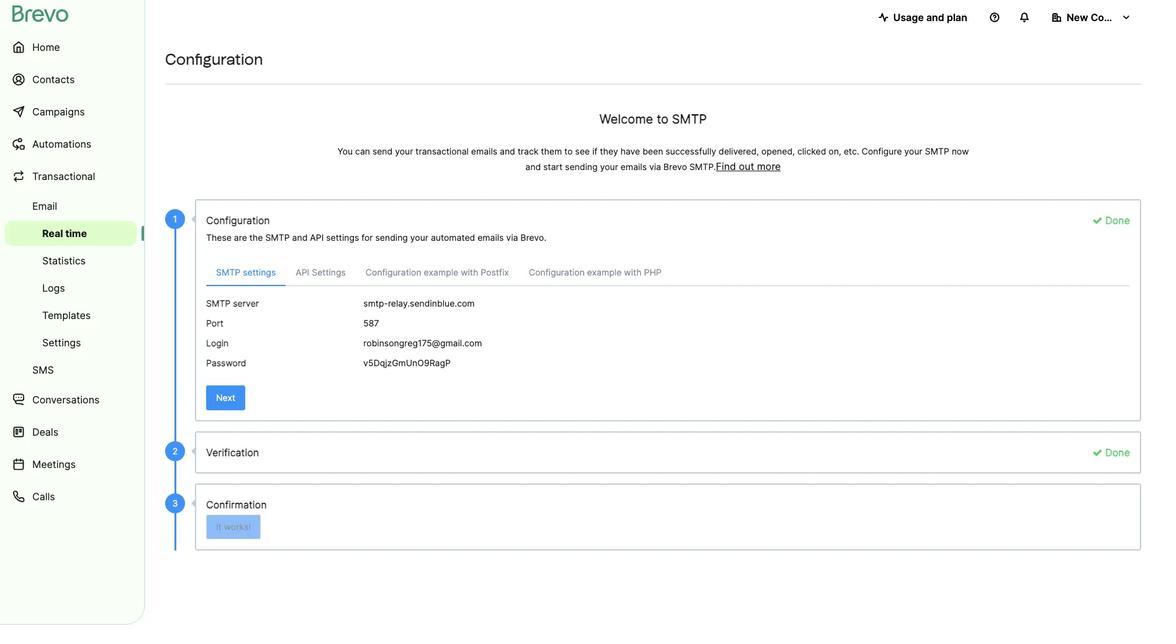 Task type: describe. For each thing, give the bounding box(es) containing it.
smtp up successfully
[[672, 112, 707, 127]]

confirmation
[[206, 499, 267, 511]]

if
[[592, 146, 598, 156]]

2 vertical spatial emails
[[478, 232, 504, 243]]

sms link
[[5, 358, 137, 382]]

home
[[32, 41, 60, 53]]

opened,
[[761, 146, 795, 156]]

usage and plan
[[893, 11, 967, 24]]

the
[[249, 232, 263, 243]]

out
[[739, 160, 754, 173]]

postfix
[[481, 267, 509, 278]]

email
[[32, 200, 57, 212]]

campaigns link
[[5, 97, 137, 127]]

email link
[[5, 194, 137, 219]]

smtp inside tab list
[[216, 267, 240, 278]]

calls link
[[5, 482, 137, 512]]

brevo
[[664, 161, 687, 172]]

your left automated
[[410, 232, 428, 243]]

transactional
[[416, 146, 469, 156]]

0 vertical spatial settings
[[326, 232, 359, 243]]

find
[[716, 160, 736, 173]]

configuration example with postfix link
[[356, 260, 519, 286]]

meetings
[[32, 458, 76, 471]]

usage
[[893, 11, 924, 24]]

1
[[173, 214, 177, 224]]

php
[[644, 267, 662, 278]]

on,
[[829, 146, 841, 156]]

statistics
[[42, 255, 86, 267]]

are
[[234, 232, 247, 243]]

api inside api settings "link"
[[296, 267, 309, 278]]

0 vertical spatial emails
[[471, 146, 497, 156]]

and up api settings
[[292, 232, 308, 243]]

new company button
[[1042, 5, 1141, 30]]

smtp-
[[363, 298, 388, 309]]

templates
[[42, 309, 91, 322]]

logs
[[42, 282, 65, 294]]

home link
[[5, 32, 137, 62]]

track
[[518, 146, 539, 156]]

etc.
[[844, 146, 859, 156]]

configuration example with php
[[529, 267, 662, 278]]

configure
[[862, 146, 902, 156]]

your down they
[[600, 161, 618, 172]]

via inside you can send your transactional emails and track them to see if they have been successfully delivered, opened, clicked on, etc. configure your smtp now and start sending your emails via brevo smtp.
[[649, 161, 661, 172]]

meetings link
[[5, 450, 137, 479]]

automated
[[431, 232, 475, 243]]

logs link
[[5, 276, 137, 301]]

done for configuration
[[1103, 214, 1130, 227]]

automations
[[32, 138, 91, 150]]

your right configure
[[904, 146, 923, 156]]

these are the smtp and api settings for sending your automated emails via brevo.
[[206, 232, 546, 243]]

port
[[206, 318, 224, 328]]

configuration example with postfix
[[366, 267, 509, 278]]

done for verification
[[1103, 446, 1130, 459]]

with for php
[[624, 267, 642, 278]]

contacts link
[[5, 65, 137, 94]]

they
[[600, 146, 618, 156]]

new
[[1067, 11, 1088, 24]]

works!
[[224, 522, 251, 532]]

smtp inside you can send your transactional emails and track them to see if they have been successfully delivered, opened, clicked on, etc. configure your smtp now and start sending your emails via brevo smtp.
[[925, 146, 949, 156]]

1 vertical spatial via
[[506, 232, 518, 243]]

company
[[1091, 11, 1137, 24]]

3
[[172, 498, 178, 509]]

find out more button
[[716, 160, 781, 173]]

transactional
[[32, 170, 95, 183]]

2
[[172, 446, 178, 456]]

start
[[543, 161, 563, 172]]

it works!
[[216, 522, 251, 532]]

robins
[[363, 338, 389, 348]]

sms
[[32, 364, 54, 376]]

usage and plan button
[[868, 5, 977, 30]]

you can send your transactional emails and track them to see if they have been successfully delivered, opened, clicked on, etc. configure your smtp now and start sending your emails via brevo smtp.
[[337, 146, 969, 172]]

delivered,
[[719, 146, 759, 156]]

welcome
[[600, 112, 653, 127]]

new company
[[1067, 11, 1137, 24]]

settings inside settings link
[[42, 337, 81, 349]]

settings inside api settings "link"
[[312, 267, 346, 278]]

deals link
[[5, 417, 137, 447]]

configuration example with php link
[[519, 260, 671, 286]]

see
[[575, 146, 590, 156]]

real
[[42, 227, 63, 240]]



Task type: vqa. For each thing, say whether or not it's contained in the screenshot.
the top "SMTP"
no



Task type: locate. For each thing, give the bounding box(es) containing it.
with
[[461, 267, 478, 278], [624, 267, 642, 278]]

sending
[[565, 161, 598, 172], [375, 232, 408, 243]]

next button
[[206, 386, 245, 410]]

example for postfix
[[424, 267, 458, 278]]

ongreg175@gmail.com
[[389, 338, 482, 348]]

smtp
[[672, 112, 707, 127], [925, 146, 949, 156], [265, 232, 290, 243], [216, 267, 240, 278], [206, 298, 231, 309]]

0 horizontal spatial to
[[564, 146, 573, 156]]

1 horizontal spatial to
[[657, 112, 669, 127]]

2 done from the top
[[1103, 446, 1130, 459]]

0 horizontal spatial with
[[461, 267, 478, 278]]

with left php
[[624, 267, 642, 278]]

1 horizontal spatial settings
[[326, 232, 359, 243]]

with for postfix
[[461, 267, 478, 278]]

done
[[1103, 214, 1130, 227], [1103, 446, 1130, 459]]

transactional link
[[5, 161, 137, 191]]

real time link
[[5, 221, 137, 246]]

0 horizontal spatial via
[[506, 232, 518, 243]]

plan
[[947, 11, 967, 24]]

1 tab panel from the top
[[196, 260, 1140, 376]]

1 example from the left
[[424, 267, 458, 278]]

emails right transactional
[[471, 146, 497, 156]]

v5dqjzgmuno9ragp
[[363, 358, 451, 368]]

api settings link
[[286, 260, 356, 286]]

verification
[[206, 446, 259, 459]]

0 vertical spatial api
[[310, 232, 324, 243]]

sending inside you can send your transactional emails and track them to see if they have been successfully delivered, opened, clicked on, etc. configure your smtp now and start sending your emails via brevo smtp.
[[565, 161, 598, 172]]

tab list containing smtp settings
[[206, 260, 1130, 286]]

smtp settings
[[216, 267, 276, 278]]

and left track
[[500, 146, 515, 156]]

successfully
[[666, 146, 716, 156]]

time
[[65, 227, 87, 240]]

brevo.
[[521, 232, 546, 243]]

more
[[757, 160, 781, 173]]

tab panel containing smtp server
[[196, 296, 1140, 376]]

contacts
[[32, 73, 75, 86]]

server
[[233, 298, 259, 309]]

0 horizontal spatial example
[[424, 267, 458, 278]]

deals
[[32, 426, 58, 438]]

and inside "button"
[[926, 11, 944, 24]]

smtp up the port
[[206, 298, 231, 309]]

example up the relay.sendinblue.com
[[424, 267, 458, 278]]

0 vertical spatial via
[[649, 161, 661, 172]]

next
[[216, 392, 235, 403]]

and
[[926, 11, 944, 24], [500, 146, 515, 156], [526, 161, 541, 172], [292, 232, 308, 243]]

0 vertical spatial to
[[657, 112, 669, 127]]

calls
[[32, 491, 55, 503]]

have
[[621, 146, 640, 156]]

settings down templates
[[42, 337, 81, 349]]

real time
[[42, 227, 87, 240]]

tab list inside tab panel
[[206, 260, 1130, 286]]

smtp.
[[689, 161, 716, 172]]

to up been
[[657, 112, 669, 127]]

0 vertical spatial sending
[[565, 161, 598, 172]]

0 vertical spatial done
[[1103, 214, 1130, 227]]

for
[[362, 232, 373, 243]]

now
[[952, 146, 969, 156]]

these
[[206, 232, 232, 243]]

api right 'smtp settings'
[[296, 267, 309, 278]]

1 horizontal spatial api
[[310, 232, 324, 243]]

via left brevo.
[[506, 232, 518, 243]]

1 horizontal spatial settings
[[312, 267, 346, 278]]

smtp settings link
[[206, 260, 286, 286]]

example for php
[[587, 267, 622, 278]]

tab panel
[[196, 260, 1140, 376], [196, 296, 1140, 376]]

api up api settings
[[310, 232, 324, 243]]

it works! link
[[206, 515, 261, 540]]

robins ongreg175@gmail.com
[[363, 338, 482, 348]]

to
[[657, 112, 669, 127], [564, 146, 573, 156]]

1 vertical spatial to
[[564, 146, 573, 156]]

templates link
[[5, 303, 137, 328]]

2 example from the left
[[587, 267, 622, 278]]

via
[[649, 161, 661, 172], [506, 232, 518, 243]]

1 vertical spatial settings
[[42, 337, 81, 349]]

to inside you can send your transactional emails and track them to see if they have been successfully delivered, opened, clicked on, etc. configure your smtp now and start sending your emails via brevo smtp.
[[564, 146, 573, 156]]

emails up postfix
[[478, 232, 504, 243]]

login
[[206, 338, 229, 348]]

emails
[[471, 146, 497, 156], [621, 161, 647, 172], [478, 232, 504, 243]]

1 horizontal spatial example
[[587, 267, 622, 278]]

0 vertical spatial settings
[[312, 267, 346, 278]]

1 with from the left
[[461, 267, 478, 278]]

587
[[363, 318, 379, 328]]

clicked
[[797, 146, 826, 156]]

automations link
[[5, 129, 137, 159]]

settings
[[312, 267, 346, 278], [42, 337, 81, 349]]

0 horizontal spatial sending
[[375, 232, 408, 243]]

settings
[[326, 232, 359, 243], [243, 267, 276, 278]]

example left php
[[587, 267, 622, 278]]

0 horizontal spatial settings
[[42, 337, 81, 349]]

your right send
[[395, 146, 413, 156]]

1 vertical spatial sending
[[375, 232, 408, 243]]

via down been
[[649, 161, 661, 172]]

1 vertical spatial api
[[296, 267, 309, 278]]

settings left for
[[326, 232, 359, 243]]

settings down these are the smtp and api settings for sending your automated emails via brevo.
[[312, 267, 346, 278]]

can
[[355, 146, 370, 156]]

1 horizontal spatial sending
[[565, 161, 598, 172]]

been
[[643, 146, 663, 156]]

them
[[541, 146, 562, 156]]

1 horizontal spatial via
[[649, 161, 661, 172]]

emails down have
[[621, 161, 647, 172]]

1 vertical spatial settings
[[243, 267, 276, 278]]

0 horizontal spatial api
[[296, 267, 309, 278]]

and left "plan"
[[926, 11, 944, 24]]

smtp-relay.sendinblue.com
[[363, 298, 475, 309]]

sending right for
[[375, 232, 408, 243]]

api
[[310, 232, 324, 243], [296, 267, 309, 278]]

find out more
[[716, 160, 781, 173]]

2 with from the left
[[624, 267, 642, 278]]

sending down see
[[565, 161, 598, 172]]

tab list
[[206, 260, 1130, 286]]

api settings
[[296, 267, 346, 278]]

smtp right the
[[265, 232, 290, 243]]

smtp left now
[[925, 146, 949, 156]]

welcome to smtp
[[600, 112, 707, 127]]

configuration
[[165, 50, 263, 68], [206, 214, 270, 227], [366, 267, 421, 278], [529, 267, 585, 278]]

it
[[216, 522, 222, 532]]

smtp up smtp server
[[216, 267, 240, 278]]

2 tab panel from the top
[[196, 296, 1140, 376]]

tab panel containing smtp settings
[[196, 260, 1140, 376]]

smtp server
[[206, 298, 259, 309]]

1 done from the top
[[1103, 214, 1130, 227]]

settings up "server"
[[243, 267, 276, 278]]

1 vertical spatial done
[[1103, 446, 1130, 459]]

send
[[372, 146, 393, 156]]

password
[[206, 358, 246, 368]]

check image
[[1093, 448, 1103, 458]]

and down track
[[526, 161, 541, 172]]

conversations link
[[5, 385, 137, 415]]

your
[[395, 146, 413, 156], [904, 146, 923, 156], [600, 161, 618, 172], [410, 232, 428, 243]]

0 horizontal spatial settings
[[243, 267, 276, 278]]

1 horizontal spatial with
[[624, 267, 642, 278]]

check image
[[1093, 215, 1103, 225]]

conversations
[[32, 394, 100, 406]]

relay.sendinblue.com
[[388, 298, 475, 309]]

1 vertical spatial emails
[[621, 161, 647, 172]]

with left postfix
[[461, 267, 478, 278]]

settings link
[[5, 330, 137, 355]]

to left see
[[564, 146, 573, 156]]



